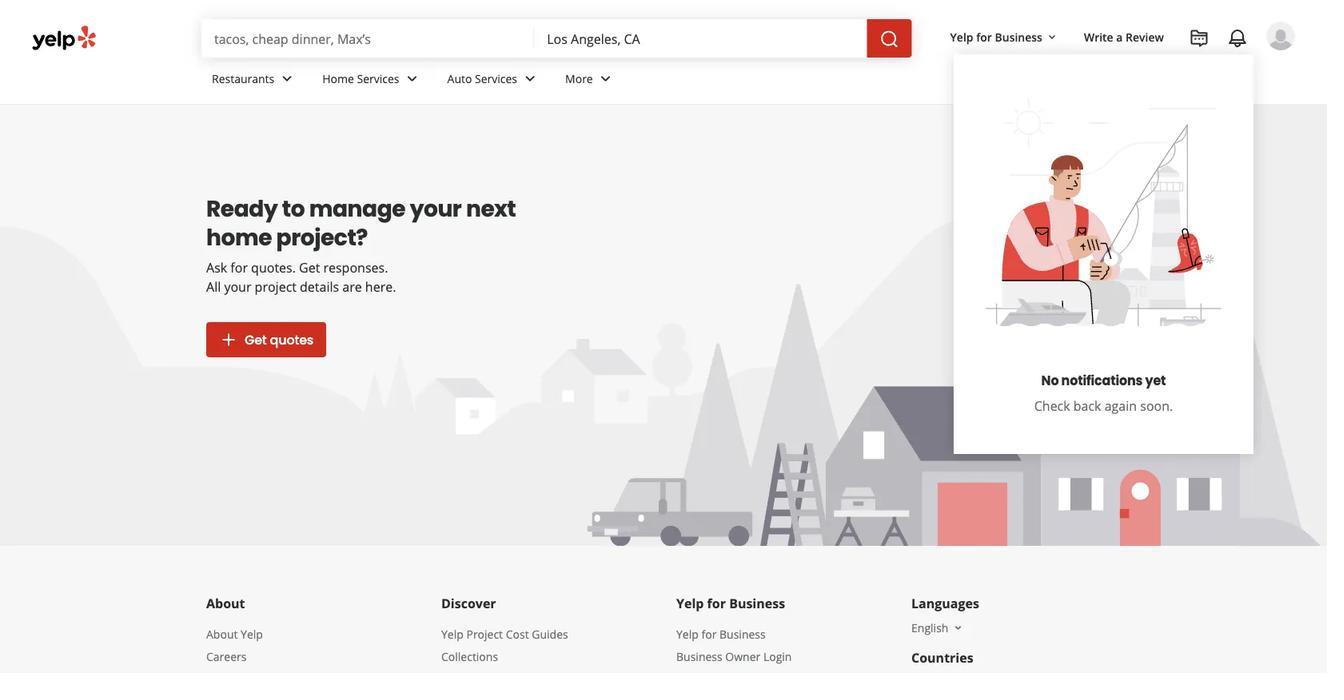 Task type: vqa. For each thing, say whether or not it's contained in the screenshot.
requested
no



Task type: describe. For each thing, give the bounding box(es) containing it.
discover
[[441, 595, 496, 612]]

16 chevron down v2 image for yelp for business
[[1046, 31, 1059, 44]]

careers
[[206, 649, 247, 664]]

cost
[[506, 626, 529, 642]]

16 chevron down v2 image for english
[[952, 621, 965, 634]]

24 chevron down v2 image for more
[[596, 69, 615, 88]]

owner
[[725, 649, 761, 664]]

no
[[1041, 371, 1059, 389]]

write a review
[[1084, 29, 1164, 44]]

yelp for business business owner login
[[676, 626, 792, 664]]

projects image
[[1190, 29, 1209, 48]]

back
[[1074, 397, 1101, 415]]

quotes.
[[251, 259, 296, 276]]

error illustration image
[[968, 80, 1240, 352]]

notifications image
[[1228, 29, 1247, 48]]

yet
[[1145, 371, 1166, 389]]

more link
[[552, 58, 628, 104]]

all
[[206, 278, 221, 295]]

home services link
[[310, 58, 435, 104]]

soon.
[[1140, 397, 1173, 415]]

collections link
[[441, 649, 498, 664]]

a
[[1116, 29, 1123, 44]]

get inside ready to manage your next home project? ask for quotes. get responses. all your project details are here.
[[299, 259, 320, 276]]

yelp for business button
[[944, 22, 1065, 51]]

notifications
[[1061, 371, 1143, 389]]

yelp inside yelp project cost guides collections
[[441, 626, 464, 642]]

yelp up yelp for business link
[[676, 595, 704, 612]]

to
[[282, 193, 305, 224]]

restaurants
[[212, 71, 274, 86]]

about for about yelp careers
[[206, 626, 238, 642]]

write a review link
[[1078, 22, 1170, 51]]

services for auto services
[[475, 71, 517, 86]]

more
[[565, 71, 593, 86]]

collections
[[441, 649, 498, 664]]

write
[[1084, 29, 1113, 44]]

ask
[[206, 259, 227, 276]]

project
[[466, 626, 503, 642]]

yelp for business inside yelp for business button
[[950, 29, 1043, 44]]

home
[[322, 71, 354, 86]]

ready
[[206, 193, 278, 224]]

ready to manage your next home project? ask for quotes. get responses. all your project details are here.
[[206, 193, 516, 295]]

0 horizontal spatial your
[[224, 278, 251, 295]]

manage
[[309, 193, 405, 224]]

1 horizontal spatial your
[[410, 193, 462, 224]]

login
[[763, 649, 792, 664]]

next
[[466, 193, 516, 224]]

details
[[300, 278, 339, 295]]

Find text field
[[214, 30, 522, 47]]

auto
[[447, 71, 472, 86]]

get quotes
[[245, 331, 314, 349]]

get inside button
[[245, 331, 267, 349]]

for inside the yelp for business business owner login
[[702, 626, 717, 642]]



Task type: locate. For each thing, give the bounding box(es) containing it.
guides
[[532, 626, 568, 642]]

services right auto
[[475, 71, 517, 86]]

0 horizontal spatial none field
[[214, 30, 522, 47]]

2 services from the left
[[475, 71, 517, 86]]

here.
[[365, 278, 396, 295]]

24 chevron down v2 image inside more link
[[596, 69, 615, 88]]

1 horizontal spatial 24 chevron down v2 image
[[521, 69, 540, 88]]

about
[[206, 595, 245, 612], [206, 626, 238, 642]]

languages
[[911, 595, 979, 612]]

business categories element
[[199, 58, 1295, 104]]

0 horizontal spatial 24 chevron down v2 image
[[278, 69, 297, 88]]

yelp project cost guides link
[[441, 626, 568, 642]]

business owner login link
[[676, 649, 792, 664]]

1 horizontal spatial get
[[299, 259, 320, 276]]

business
[[995, 29, 1043, 44], [729, 595, 785, 612], [720, 626, 766, 642], [676, 649, 723, 664]]

1 horizontal spatial 16 chevron down v2 image
[[1046, 31, 1059, 44]]

0 horizontal spatial yelp for business
[[676, 595, 785, 612]]

english button
[[911, 620, 965, 635]]

1 about from the top
[[206, 595, 245, 612]]

yelp project cost guides collections
[[441, 626, 568, 664]]

yelp inside button
[[950, 29, 973, 44]]

auto services
[[447, 71, 517, 86]]

about yelp link
[[206, 626, 263, 642]]

1 services from the left
[[357, 71, 399, 86]]

about up about yelp link
[[206, 595, 245, 612]]

about up careers
[[206, 626, 238, 642]]

yelp
[[950, 29, 973, 44], [676, 595, 704, 612], [241, 626, 263, 642], [441, 626, 464, 642], [676, 626, 699, 642]]

1 horizontal spatial 24 chevron down v2 image
[[596, 69, 615, 88]]

none field near
[[547, 30, 854, 47]]

get quotes button
[[206, 322, 326, 357]]

english
[[911, 620, 949, 635]]

none field find
[[214, 30, 522, 47]]

again
[[1105, 397, 1137, 415]]

None search field
[[201, 19, 915, 58]]

search image
[[880, 30, 899, 49]]

for
[[976, 29, 992, 44], [231, 259, 248, 276], [707, 595, 726, 612], [702, 626, 717, 642]]

24 chevron down v2 image
[[403, 69, 422, 88], [521, 69, 540, 88]]

1 none field from the left
[[214, 30, 522, 47]]

business inside button
[[995, 29, 1043, 44]]

1 24 chevron down v2 image from the left
[[403, 69, 422, 88]]

24 chevron down v2 image inside restaurants link
[[278, 69, 297, 88]]

24 chevron down v2 image right more
[[596, 69, 615, 88]]

16 chevron down v2 image
[[1046, 31, 1059, 44], [952, 621, 965, 634]]

16 chevron down v2 image left "write" in the top of the page
[[1046, 31, 1059, 44]]

about for about
[[206, 595, 245, 612]]

16 chevron down v2 image down languages
[[952, 621, 965, 634]]

16 chevron down v2 image inside the english popup button
[[952, 621, 965, 634]]

1 vertical spatial get
[[245, 331, 267, 349]]

careers link
[[206, 649, 247, 664]]

24 chevron down v2 image right restaurants
[[278, 69, 297, 88]]

review
[[1126, 29, 1164, 44]]

0 vertical spatial 16 chevron down v2 image
[[1046, 31, 1059, 44]]

for inside ready to manage your next home project? ask for quotes. get responses. all your project details are here.
[[231, 259, 248, 276]]

no notifications yet check back again soon.
[[1034, 371, 1173, 415]]

your left next
[[410, 193, 462, 224]]

none field up business categories element
[[547, 30, 854, 47]]

your
[[410, 193, 462, 224], [224, 278, 251, 295]]

0 horizontal spatial get
[[245, 331, 267, 349]]

0 horizontal spatial 16 chevron down v2 image
[[952, 621, 965, 634]]

16 chevron down v2 image inside yelp for business button
[[1046, 31, 1059, 44]]

yelp up careers
[[241, 626, 263, 642]]

project?
[[276, 221, 368, 253]]

countries
[[911, 649, 974, 666]]

0 vertical spatial get
[[299, 259, 320, 276]]

yelp up collections link
[[441, 626, 464, 642]]

quotes
[[270, 331, 314, 349]]

0 vertical spatial your
[[410, 193, 462, 224]]

for inside yelp for business button
[[976, 29, 992, 44]]

24 chevron down v2 image for restaurants
[[278, 69, 297, 88]]

2 24 chevron down v2 image from the left
[[596, 69, 615, 88]]

None field
[[214, 30, 522, 47], [547, 30, 854, 47]]

mateo r. image
[[1266, 22, 1295, 50]]

24 add v2 image
[[219, 330, 238, 349]]

get
[[299, 259, 320, 276], [245, 331, 267, 349]]

1 horizontal spatial services
[[475, 71, 517, 86]]

your right all
[[224, 278, 251, 295]]

get right 24 add v2 icon
[[245, 331, 267, 349]]

24 chevron down v2 image
[[278, 69, 297, 88], [596, 69, 615, 88]]

yelp inside the yelp for business business owner login
[[676, 626, 699, 642]]

yelp inside the about yelp careers
[[241, 626, 263, 642]]

restaurants link
[[199, 58, 310, 104]]

user actions element
[[938, 20, 1318, 454]]

Near text field
[[547, 30, 854, 47]]

yelp for business
[[950, 29, 1043, 44], [676, 595, 785, 612]]

about inside the about yelp careers
[[206, 626, 238, 642]]

project
[[255, 278, 297, 295]]

1 horizontal spatial none field
[[547, 30, 854, 47]]

24 chevron down v2 image inside auto services link
[[521, 69, 540, 88]]

responses.
[[323, 259, 388, 276]]

services
[[357, 71, 399, 86], [475, 71, 517, 86]]

24 chevron down v2 image right auto services
[[521, 69, 540, 88]]

1 vertical spatial about
[[206, 626, 238, 642]]

none field up home services
[[214, 30, 522, 47]]

2 none field from the left
[[547, 30, 854, 47]]

2 about from the top
[[206, 626, 238, 642]]

about yelp careers
[[206, 626, 263, 664]]

yelp up business owner login link at the right
[[676, 626, 699, 642]]

0 horizontal spatial 24 chevron down v2 image
[[403, 69, 422, 88]]

are
[[342, 278, 362, 295]]

1 vertical spatial 16 chevron down v2 image
[[952, 621, 965, 634]]

24 chevron down v2 image left auto
[[403, 69, 422, 88]]

1 horizontal spatial yelp for business
[[950, 29, 1043, 44]]

1 vertical spatial yelp for business
[[676, 595, 785, 612]]

home services
[[322, 71, 399, 86]]

check
[[1034, 397, 1070, 415]]

home
[[206, 221, 272, 253]]

services for home services
[[357, 71, 399, 86]]

24 chevron down v2 image for auto services
[[521, 69, 540, 88]]

services right home
[[357, 71, 399, 86]]

0 vertical spatial yelp for business
[[950, 29, 1043, 44]]

0 horizontal spatial services
[[357, 71, 399, 86]]

0 vertical spatial about
[[206, 595, 245, 612]]

1 24 chevron down v2 image from the left
[[278, 69, 297, 88]]

yelp right search image
[[950, 29, 973, 44]]

1 vertical spatial your
[[224, 278, 251, 295]]

24 chevron down v2 image inside the home services link
[[403, 69, 422, 88]]

yelp for business link
[[676, 626, 766, 642]]

auto services link
[[435, 58, 552, 104]]

2 24 chevron down v2 image from the left
[[521, 69, 540, 88]]

24 chevron down v2 image for home services
[[403, 69, 422, 88]]

get up details
[[299, 259, 320, 276]]



